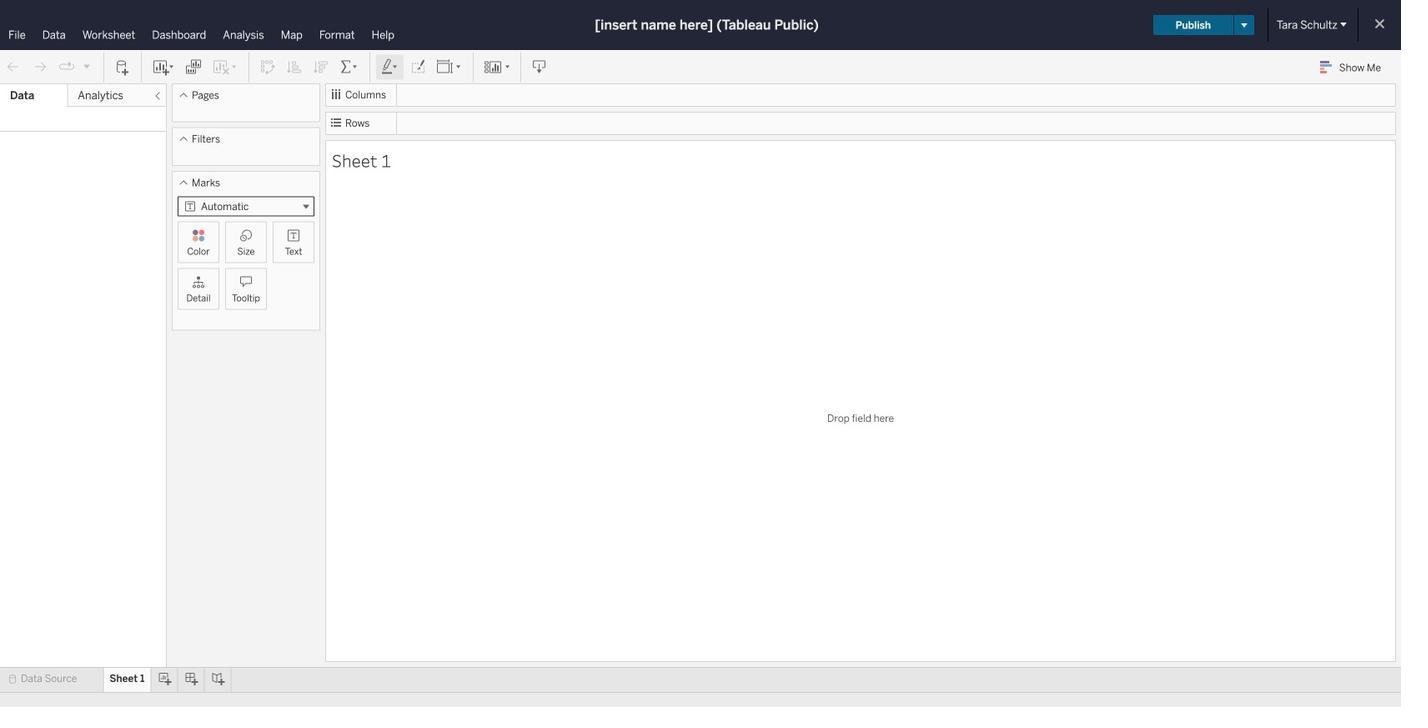 Task type: describe. For each thing, give the bounding box(es) containing it.
duplicate image
[[185, 59, 202, 76]]

clear sheet image
[[212, 59, 239, 76]]

undo image
[[5, 59, 22, 76]]

collapse image
[[153, 91, 163, 101]]

redo image
[[32, 59, 48, 76]]

new data source image
[[114, 59, 131, 76]]

show/hide cards image
[[484, 59, 511, 76]]



Task type: vqa. For each thing, say whether or not it's contained in the screenshot.
Totals image
yes



Task type: locate. For each thing, give the bounding box(es) containing it.
sort descending image
[[313, 59, 330, 76]]

highlight image
[[381, 59, 400, 76]]

0 horizontal spatial replay animation image
[[58, 59, 75, 75]]

totals image
[[340, 59, 360, 76]]

download image
[[532, 59, 548, 76]]

new worksheet image
[[152, 59, 175, 76]]

swap rows and columns image
[[260, 59, 276, 76]]

1 horizontal spatial replay animation image
[[82, 61, 92, 71]]

replay animation image right "redo" 'icon'
[[58, 59, 75, 75]]

sort ascending image
[[286, 59, 303, 76]]

replay animation image left the new data source image at the left top of the page
[[82, 61, 92, 71]]

replay animation image
[[58, 59, 75, 75], [82, 61, 92, 71]]

format workbook image
[[410, 59, 426, 76]]

fit image
[[436, 59, 463, 76]]



